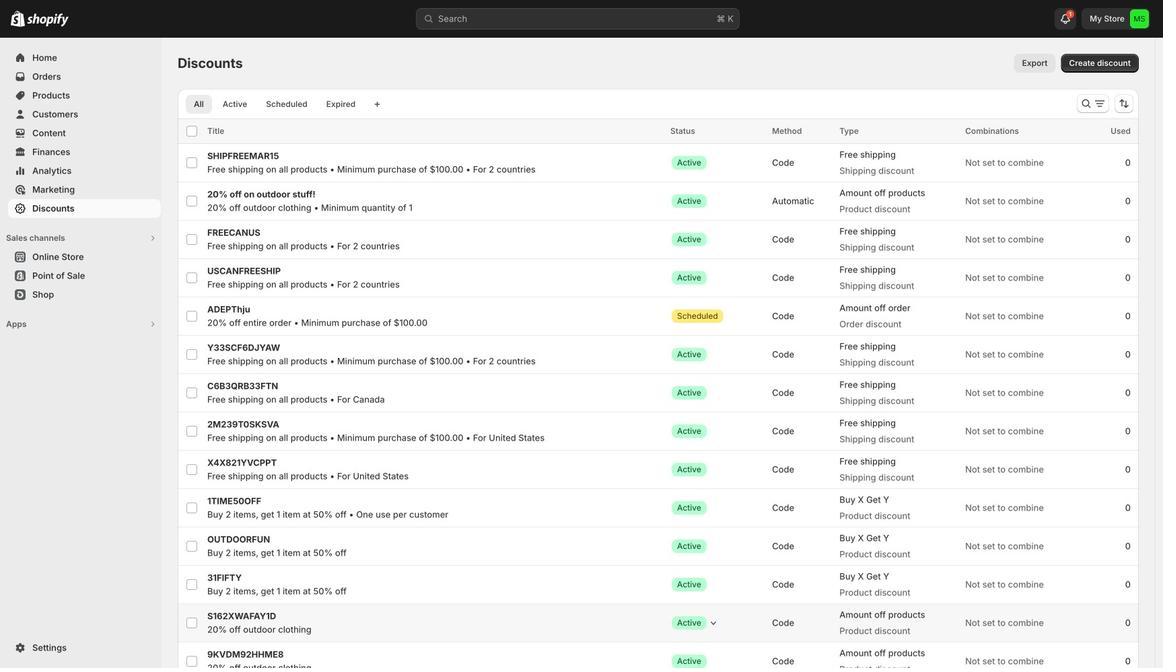 Task type: vqa. For each thing, say whether or not it's contained in the screenshot.
Enter time text box
no



Task type: describe. For each thing, give the bounding box(es) containing it.
0 horizontal spatial shopify image
[[11, 11, 25, 27]]



Task type: locate. For each thing, give the bounding box(es) containing it.
shopify image
[[11, 11, 25, 27], [27, 13, 69, 27]]

my store image
[[1131, 9, 1150, 28]]

1 horizontal spatial shopify image
[[27, 13, 69, 27]]

tab list
[[183, 94, 367, 114]]



